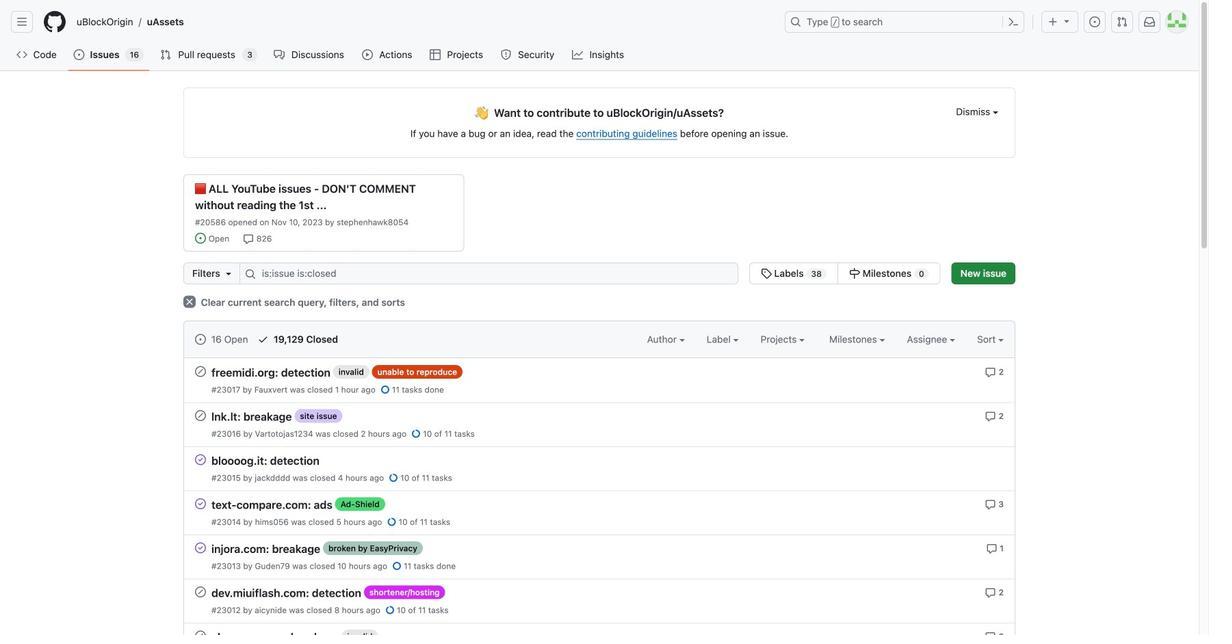 Task type: vqa. For each thing, say whether or not it's contained in the screenshot.
"milestone" image
yes



Task type: locate. For each thing, give the bounding box(es) containing it.
0 vertical spatial issue opened image
[[74, 49, 84, 60]]

3 closed issue image from the top
[[195, 543, 206, 554]]

comment image
[[986, 367, 997, 378], [986, 412, 997, 423], [987, 544, 998, 555], [986, 632, 997, 636]]

notifications image
[[1145, 16, 1156, 27]]

closed as not planned issue image
[[195, 367, 206, 378], [195, 411, 206, 422], [195, 587, 206, 598]]

2 vertical spatial closed issue element
[[195, 543, 206, 554]]

2 closed issue image from the top
[[195, 499, 206, 510]]

1 vertical spatial comment image
[[985, 500, 996, 511]]

assignees image
[[950, 339, 956, 342]]

issue opened image
[[1090, 16, 1101, 27], [195, 233, 206, 244]]

issue opened image right code image
[[74, 49, 84, 60]]

1 horizontal spatial issue opened image
[[195, 334, 206, 345]]

0 vertical spatial closed issue element
[[195, 455, 206, 466]]

closed as not planned issue element
[[195, 366, 206, 378], [195, 410, 206, 422], [195, 587, 206, 598], [195, 631, 206, 636]]

plus image
[[1048, 16, 1059, 27]]

1 vertical spatial closed as not planned issue image
[[195, 411, 206, 422]]

issue opened image right triangle down icon
[[1090, 16, 1101, 27]]

0 horizontal spatial issue opened image
[[74, 49, 84, 60]]

1 vertical spatial issue opened image
[[195, 233, 206, 244]]

0 vertical spatial issue opened image
[[1090, 16, 1101, 27]]

0 vertical spatial comment image
[[243, 234, 254, 245]]

issue opened image down x image
[[195, 334, 206, 345]]

Issues search field
[[239, 263, 739, 285]]

tag image
[[761, 268, 772, 279]]

1 vertical spatial issue opened image
[[195, 334, 206, 345]]

list
[[71, 11, 777, 33]]

None search field
[[183, 263, 941, 285]]

command palette image
[[1008, 16, 1019, 27]]

closed as not planned issue element for 3rd closed as not planned issue icon from the bottom of the page's comment icon
[[195, 366, 206, 378]]

check image
[[258, 334, 269, 345]]

2 vertical spatial closed issue image
[[195, 543, 206, 554]]

1 vertical spatial git pull request image
[[160, 49, 171, 60]]

0 vertical spatial closed as not planned issue image
[[195, 367, 206, 378]]

0 horizontal spatial git pull request image
[[160, 49, 171, 60]]

closed issue element
[[195, 455, 206, 466], [195, 499, 206, 510], [195, 543, 206, 554]]

git pull request image for the left issue opened icon
[[160, 49, 171, 60]]

x image
[[183, 296, 196, 308]]

2 vertical spatial closed as not planned issue image
[[195, 587, 206, 598]]

closed as not planned issue element for the bottommost comment image
[[195, 587, 206, 598]]

closed issue image
[[195, 455, 206, 466], [195, 499, 206, 510], [195, 543, 206, 554]]

issue opened image
[[74, 49, 84, 60], [195, 334, 206, 345]]

2 closed as not planned issue element from the top
[[195, 410, 206, 422]]

4 closed as not planned issue element from the top
[[195, 631, 206, 636]]

author image
[[680, 339, 685, 342]]

1 vertical spatial closed issue element
[[195, 499, 206, 510]]

graph image
[[572, 49, 583, 60]]

0 vertical spatial closed issue image
[[195, 455, 206, 466]]

1 closed issue image from the top
[[195, 455, 206, 466]]

comment image
[[243, 234, 254, 245], [985, 500, 996, 511], [986, 588, 997, 599]]

3 closed issue element from the top
[[195, 543, 206, 554]]

issue element
[[749, 263, 941, 285]]

3 closed as not planned issue element from the top
[[195, 587, 206, 598]]

comment image for 2nd closed as not planned issue icon from the bottom
[[986, 412, 997, 423]]

1 closed as not planned issue element from the top
[[195, 366, 206, 378]]

1 vertical spatial closed issue image
[[195, 499, 206, 510]]

1 horizontal spatial git pull request image
[[1117, 16, 1128, 27]]

2 closed as not planned issue image from the top
[[195, 411, 206, 422]]

0 horizontal spatial issue opened image
[[195, 233, 206, 244]]

issue opened image up x image
[[195, 233, 206, 244]]

0 vertical spatial git pull request image
[[1117, 16, 1128, 27]]

table image
[[430, 49, 441, 60]]

3 closed as not planned issue image from the top
[[195, 587, 206, 598]]

2 closed issue element from the top
[[195, 499, 206, 510]]

git pull request image
[[1117, 16, 1128, 27], [160, 49, 171, 60]]

1 closed as not planned issue image from the top
[[195, 367, 206, 378]]

shield image
[[501, 49, 512, 60]]

git pull request image for issue opened image to the right
[[1117, 16, 1128, 27]]



Task type: describe. For each thing, give the bounding box(es) containing it.
milestone image
[[850, 268, 860, 279]]

play image
[[362, 49, 373, 60]]

homepage image
[[44, 11, 66, 33]]

closed as not planned issue image
[[195, 632, 206, 636]]

triangle down image
[[223, 268, 234, 279]]

code image
[[16, 49, 27, 60]]

triangle down image
[[1062, 15, 1073, 26]]

Search all issues text field
[[239, 263, 739, 285]]

1 closed issue element from the top
[[195, 455, 206, 466]]

2 vertical spatial comment image
[[986, 588, 997, 599]]

label image
[[734, 339, 739, 342]]

comment image for 1st closed issue icon from the bottom
[[987, 544, 998, 555]]

closed as not planned issue element for 2nd closed as not planned issue icon from the bottom's comment icon
[[195, 410, 206, 422]]

comment image for 3rd closed as not planned issue icon from the bottom of the page
[[986, 367, 997, 378]]

search image
[[245, 269, 256, 280]]

comment discussion image
[[274, 49, 285, 60]]

1 horizontal spatial issue opened image
[[1090, 16, 1101, 27]]



